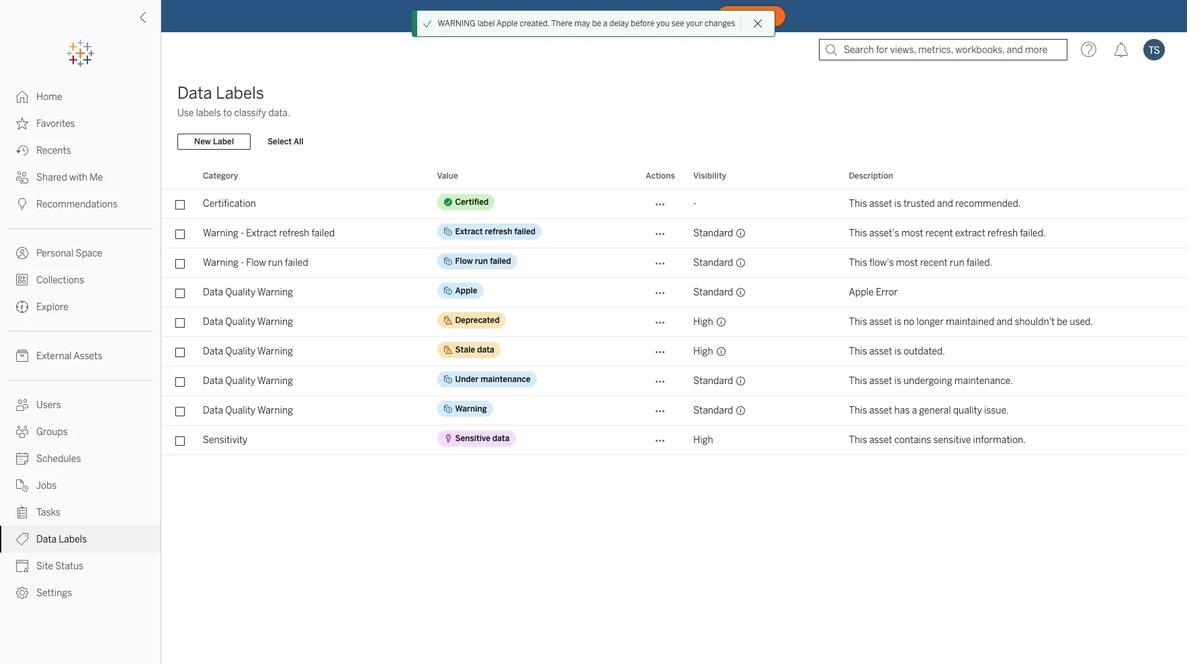 Task type: vqa. For each thing, say whether or not it's contained in the screenshot.


Task type: locate. For each thing, give the bounding box(es) containing it.
2 vertical spatial high
[[694, 435, 714, 446]]

personal space link
[[0, 240, 161, 267]]

3 quality from the top
[[225, 346, 256, 358]]

4 data quality warning from the top
[[203, 376, 293, 387]]

data.
[[269, 108, 290, 119]]

may
[[575, 19, 591, 28]]

1 vertical spatial recent
[[921, 257, 948, 269]]

2 row from the top
[[161, 219, 1188, 249]]

apple for apple
[[455, 286, 478, 296]]

- for warning - flow run failed
[[241, 257, 244, 269]]

6 this from the top
[[849, 376, 868, 387]]

0 horizontal spatial labels
[[59, 534, 87, 546]]

your right see
[[687, 19, 703, 28]]

this for this asset contains sensitive information.
[[849, 435, 868, 446]]

with
[[69, 172, 88, 184]]

label
[[213, 137, 234, 147]]

7 row from the top
[[161, 367, 1188, 397]]

labels
[[196, 108, 221, 119]]

grid
[[161, 164, 1188, 665]]

labels inside main navigation. press the up and down arrow keys to access links. element
[[59, 534, 87, 546]]

0 vertical spatial labels
[[216, 83, 264, 103]]

5 data quality warning from the top
[[203, 405, 293, 417]]

0 horizontal spatial a
[[604, 19, 608, 28]]

groups link
[[0, 419, 161, 446]]

2 this from the top
[[849, 228, 868, 239]]

row containing warning - extract refresh failed
[[161, 219, 1188, 249]]

labels up classify
[[216, 83, 264, 103]]

0 horizontal spatial extract
[[246, 228, 277, 239]]

refresh up warning - flow run failed at left top
[[279, 228, 310, 239]]

refresh up flow run failed at the top left of the page
[[485, 227, 513, 237]]

most
[[902, 228, 924, 239], [897, 257, 919, 269]]

this asset contains sensitive information.
[[849, 435, 1027, 446]]

select
[[268, 137, 292, 147]]

row containing sensitivity
[[161, 426, 1188, 456]]

1 this from the top
[[849, 198, 868, 210]]

is left trusted
[[895, 198, 902, 210]]

a
[[604, 19, 608, 28], [913, 405, 918, 417]]

row containing certification
[[161, 190, 1188, 219]]

2 standard from the top
[[694, 257, 734, 269]]

this for this flow's most recent run failed.
[[849, 257, 868, 269]]

4 is from the top
[[895, 376, 902, 387]]

0 vertical spatial high
[[694, 317, 714, 328]]

labels for data labels use labels to classify data.
[[216, 83, 264, 103]]

apple up deprecated
[[455, 286, 478, 296]]

data right 'stale'
[[477, 346, 495, 355]]

asset down this asset is outdated.
[[870, 376, 893, 387]]

run down warning - extract refresh failed
[[268, 257, 283, 269]]

row group containing certification
[[161, 190, 1188, 456]]

is left outdated. at the right bottom of the page
[[895, 346, 902, 358]]

labels up status
[[59, 534, 87, 546]]

failed. down extract
[[967, 257, 993, 269]]

most for asset's
[[902, 228, 924, 239]]

1 vertical spatial labels
[[59, 534, 87, 546]]

2 asset from the top
[[870, 317, 893, 328]]

success image
[[423, 19, 433, 28]]

recent down this asset's most recent extract refresh failed. on the right top
[[921, 257, 948, 269]]

all
[[294, 137, 304, 147]]

home link
[[0, 83, 161, 110]]

sensitive
[[934, 435, 972, 446]]

row
[[161, 190, 1188, 219], [161, 219, 1188, 249], [161, 249, 1188, 278], [161, 278, 1188, 308], [161, 308, 1188, 337], [161, 337, 1188, 367], [161, 367, 1188, 397], [161, 397, 1188, 426], [161, 426, 1188, 456]]

apple right label
[[497, 19, 518, 28]]

3 this from the top
[[849, 257, 868, 269]]

1 high from the top
[[694, 317, 714, 328]]

1 vertical spatial high
[[694, 346, 714, 358]]

8 row from the top
[[161, 397, 1188, 426]]

this asset is trusted and recommended.
[[849, 198, 1022, 210]]

1 vertical spatial be
[[1058, 317, 1068, 328]]

general
[[920, 405, 952, 417]]

5 standard from the top
[[694, 405, 734, 417]]

value
[[437, 171, 458, 181]]

asset left has
[[870, 405, 893, 417]]

site status
[[36, 561, 84, 573]]

7 this from the top
[[849, 405, 868, 417]]

1 vertical spatial and
[[997, 317, 1013, 328]]

me
[[90, 172, 103, 184]]

2 vertical spatial -
[[241, 257, 244, 269]]

2 horizontal spatial apple
[[849, 287, 874, 298]]

9 row from the top
[[161, 426, 1188, 456]]

settings link
[[0, 580, 161, 607]]

grid containing certification
[[161, 164, 1188, 665]]

is for outdated.
[[895, 346, 902, 358]]

extract refresh failed
[[455, 227, 536, 237]]

explore
[[36, 302, 68, 313]]

this for this asset has a general quality issue.
[[849, 405, 868, 417]]

quality for general
[[225, 405, 256, 417]]

1 horizontal spatial labels
[[216, 83, 264, 103]]

maintenance.
[[955, 376, 1014, 387]]

external
[[36, 351, 72, 362]]

your inside alert
[[687, 19, 703, 28]]

4 quality from the top
[[225, 376, 256, 387]]

asset for no
[[870, 317, 893, 328]]

0 vertical spatial most
[[902, 228, 924, 239]]

apple left error
[[849, 287, 874, 298]]

this for this asset is undergoing maintenance.
[[849, 376, 868, 387]]

label
[[478, 19, 495, 28]]

maintained
[[946, 317, 995, 328]]

0 horizontal spatial apple
[[455, 286, 478, 296]]

this for this asset is no longer maintained and shouldn't be used.
[[849, 317, 868, 328]]

4 row from the top
[[161, 278, 1188, 308]]

run
[[475, 257, 488, 266], [268, 257, 283, 269], [950, 257, 965, 269]]

5 asset from the top
[[870, 405, 893, 417]]

and left shouldn't
[[997, 317, 1013, 328]]

quality
[[225, 287, 256, 298], [225, 317, 256, 328], [225, 346, 256, 358], [225, 376, 256, 387], [225, 405, 256, 417]]

jobs
[[36, 481, 57, 492]]

labels inside data labels use labels to classify data.
[[216, 83, 264, 103]]

most right flow's
[[897, 257, 919, 269]]

apple for apple error
[[849, 287, 874, 298]]

1 horizontal spatial be
[[1058, 317, 1068, 328]]

5 this from the top
[[849, 346, 868, 358]]

1 horizontal spatial apple
[[497, 19, 518, 28]]

refresh
[[485, 227, 513, 237], [279, 228, 310, 239], [988, 228, 1019, 239]]

5 row from the top
[[161, 308, 1188, 337]]

site status link
[[0, 553, 161, 580]]

0 vertical spatial failed.
[[1021, 228, 1047, 239]]

0 vertical spatial a
[[604, 19, 608, 28]]

data quality warning
[[203, 287, 293, 298], [203, 317, 293, 328], [203, 346, 293, 358], [203, 376, 293, 387], [203, 405, 293, 417]]

asset down description
[[870, 198, 893, 210]]

6 asset from the top
[[870, 435, 893, 446]]

3 row from the top
[[161, 249, 1188, 278]]

high for this asset is no longer maintained and shouldn't be used.
[[694, 317, 714, 328]]

most right the asset's on the right of page
[[902, 228, 924, 239]]

recents link
[[0, 137, 161, 164]]

2 high from the top
[[694, 346, 714, 358]]

collections
[[36, 275, 84, 286]]

this asset is undergoing maintenance.
[[849, 376, 1014, 387]]

run down extract refresh failed
[[475, 257, 488, 266]]

row group
[[161, 190, 1188, 456]]

this for this asset's most recent extract refresh failed.
[[849, 228, 868, 239]]

1 data quality warning from the top
[[203, 287, 293, 298]]

failed
[[515, 227, 536, 237], [312, 228, 335, 239], [490, 257, 512, 266], [285, 257, 308, 269]]

0 vertical spatial data
[[477, 346, 495, 355]]

buy now button
[[717, 5, 786, 27]]

shared
[[36, 172, 67, 184]]

be inside alert
[[593, 19, 602, 28]]

5 quality from the top
[[225, 405, 256, 417]]

0 horizontal spatial run
[[268, 257, 283, 269]]

2 data quality warning from the top
[[203, 317, 293, 328]]

2 horizontal spatial refresh
[[988, 228, 1019, 239]]

failed. down recommended.
[[1021, 228, 1047, 239]]

is left no
[[895, 317, 902, 328]]

1 standard from the top
[[694, 228, 734, 239]]

standard for this asset's most recent extract refresh failed.
[[694, 228, 734, 239]]

recent down this asset is trusted and recommended. on the top right of the page
[[926, 228, 954, 239]]

data right 'sensitive'
[[493, 434, 510, 444]]

high
[[694, 317, 714, 328], [694, 346, 714, 358], [694, 435, 714, 446]]

data quality warning for longer
[[203, 317, 293, 328]]

0 vertical spatial be
[[593, 19, 602, 28]]

asset left no
[[870, 317, 893, 328]]

this for this asset is trusted and recommended.
[[849, 198, 868, 210]]

recommendations link
[[0, 191, 161, 218]]

is
[[895, 198, 902, 210], [895, 317, 902, 328], [895, 346, 902, 358], [895, 376, 902, 387]]

see
[[672, 19, 685, 28]]

refresh right extract
[[988, 228, 1019, 239]]

a right has
[[913, 405, 918, 417]]

asset left outdated. at the right bottom of the page
[[870, 346, 893, 358]]

have
[[581, 10, 602, 21]]

apple inside alert
[[497, 19, 518, 28]]

1 horizontal spatial a
[[913, 405, 918, 417]]

asset left contains
[[870, 435, 893, 446]]

trial.
[[692, 10, 712, 21]]

- for warning - extract refresh failed
[[241, 228, 244, 239]]

asset for undergoing
[[870, 376, 893, 387]]

information.
[[974, 435, 1027, 446]]

0 horizontal spatial and
[[938, 198, 954, 210]]

explore link
[[0, 294, 161, 321]]

extract up warning - flow run failed at left top
[[246, 228, 277, 239]]

3 asset from the top
[[870, 346, 893, 358]]

row containing warning - flow run failed
[[161, 249, 1188, 278]]

asset
[[870, 198, 893, 210], [870, 317, 893, 328], [870, 346, 893, 358], [870, 376, 893, 387], [870, 405, 893, 417], [870, 435, 893, 446]]

asset for trusted
[[870, 198, 893, 210]]

and right trusted
[[938, 198, 954, 210]]

favorites
[[36, 118, 75, 130]]

0 vertical spatial recent
[[926, 228, 954, 239]]

and
[[938, 198, 954, 210], [997, 317, 1013, 328]]

1 vertical spatial a
[[913, 405, 918, 417]]

flow down extract refresh failed
[[455, 257, 473, 266]]

run down this asset's most recent extract refresh failed. on the right top
[[950, 257, 965, 269]]

apple error
[[849, 287, 898, 298]]

in
[[658, 10, 666, 21]]

space
[[76, 248, 102, 259]]

1 quality from the top
[[225, 287, 256, 298]]

flow down warning - extract refresh failed
[[246, 257, 266, 269]]

high for this asset is outdated.
[[694, 346, 714, 358]]

3 standard from the top
[[694, 287, 734, 298]]

recommended.
[[956, 198, 1022, 210]]

8 this from the top
[[849, 435, 868, 446]]

delay
[[610, 19, 630, 28]]

- down visibility
[[694, 198, 697, 210]]

schedules
[[36, 454, 81, 465]]

3 data quality warning from the top
[[203, 346, 293, 358]]

you have 13 days left in your trial.
[[563, 10, 712, 21]]

1 vertical spatial most
[[897, 257, 919, 269]]

be right may
[[593, 19, 602, 28]]

data for sensitivity
[[493, 434, 510, 444]]

1 is from the top
[[895, 198, 902, 210]]

external assets
[[36, 351, 102, 362]]

1 vertical spatial failed.
[[967, 257, 993, 269]]

jobs link
[[0, 473, 161, 500]]

there
[[552, 19, 573, 28]]

a left delay
[[604, 19, 608, 28]]

1 horizontal spatial run
[[475, 257, 488, 266]]

navigation panel element
[[0, 40, 161, 607]]

is down this asset is outdated.
[[895, 376, 902, 387]]

new label button
[[177, 134, 251, 150]]

3 is from the top
[[895, 346, 902, 358]]

0 horizontal spatial be
[[593, 19, 602, 28]]

4 this from the top
[[849, 317, 868, 328]]

1 asset from the top
[[870, 198, 893, 210]]

be left "used."
[[1058, 317, 1068, 328]]

to
[[223, 108, 232, 119]]

2 is from the top
[[895, 317, 902, 328]]

3 high from the top
[[694, 435, 714, 446]]

1 vertical spatial -
[[241, 228, 244, 239]]

now
[[751, 12, 769, 21]]

description
[[849, 171, 894, 181]]

2 quality from the top
[[225, 317, 256, 328]]

4 asset from the top
[[870, 376, 893, 387]]

data quality warning for general
[[203, 405, 293, 417]]

changes
[[705, 19, 736, 28]]

extract down certified
[[455, 227, 483, 237]]

- down certification
[[241, 228, 244, 239]]

data labels use labels to classify data.
[[177, 83, 290, 119]]

standard
[[694, 228, 734, 239], [694, 257, 734, 269], [694, 287, 734, 298], [694, 376, 734, 387], [694, 405, 734, 417]]

data inside main navigation. press the up and down arrow keys to access links. element
[[36, 534, 57, 546]]

4 standard from the top
[[694, 376, 734, 387]]

1 vertical spatial data
[[493, 434, 510, 444]]

you
[[563, 10, 579, 21]]

1 row from the top
[[161, 190, 1188, 219]]

-
[[694, 198, 697, 210], [241, 228, 244, 239], [241, 257, 244, 269]]

- down warning - extract refresh failed
[[241, 257, 244, 269]]

outdated.
[[904, 346, 946, 358]]

recent
[[926, 228, 954, 239], [921, 257, 948, 269]]

this for this asset is outdated.
[[849, 346, 868, 358]]



Task type: describe. For each thing, give the bounding box(es) containing it.
this flow's most recent run failed.
[[849, 257, 993, 269]]

data quality warning for maintenance.
[[203, 376, 293, 387]]

recents
[[36, 145, 71, 157]]

standard for this asset is undergoing maintenance.
[[694, 376, 734, 387]]

buy now
[[734, 12, 769, 21]]

warning label apple created. there may be a delay before you see your changes alert
[[438, 17, 736, 30]]

schedules link
[[0, 446, 161, 473]]

recent for extract
[[926, 228, 954, 239]]

longer
[[917, 317, 944, 328]]

status
[[55, 561, 84, 573]]

groups
[[36, 427, 68, 438]]

sensitivity
[[203, 435, 248, 446]]

13
[[605, 10, 615, 21]]

data inside data labels use labels to classify data.
[[177, 83, 212, 103]]

a inside alert
[[604, 19, 608, 28]]

0 horizontal spatial flow
[[246, 257, 266, 269]]

data for apple error
[[203, 287, 223, 298]]

flow run failed
[[455, 257, 512, 266]]

stale
[[455, 346, 475, 355]]

certified
[[455, 198, 489, 207]]

standard for this asset has a general quality issue.
[[694, 405, 734, 417]]

data for this asset has a general quality issue.
[[203, 405, 223, 417]]

category
[[203, 171, 238, 181]]

data labels
[[36, 534, 87, 546]]

is for undergoing
[[895, 376, 902, 387]]

0 horizontal spatial refresh
[[279, 228, 310, 239]]

this asset is no longer maintained and shouldn't be used.
[[849, 317, 1094, 328]]

days
[[618, 10, 639, 21]]

this asset is outdated.
[[849, 346, 946, 358]]

issue.
[[985, 405, 1010, 417]]

stale data
[[455, 346, 495, 355]]

1 horizontal spatial flow
[[455, 257, 473, 266]]

users
[[36, 400, 61, 411]]

asset for outdated.
[[870, 346, 893, 358]]

data for this asset is no longer maintained and shouldn't be used.
[[203, 317, 223, 328]]

0 vertical spatial and
[[938, 198, 954, 210]]

no
[[904, 317, 915, 328]]

this asset's most recent extract refresh failed.
[[849, 228, 1047, 239]]

new label
[[194, 137, 234, 147]]

is for trusted
[[895, 198, 902, 210]]

be inside row
[[1058, 317, 1068, 328]]

your right in
[[669, 10, 689, 21]]

new
[[194, 137, 211, 147]]

maintenance
[[481, 375, 531, 385]]

Search for views, metrics, workbooks, and more text field
[[820, 39, 1068, 61]]

data for data quality warning
[[477, 346, 495, 355]]

1 horizontal spatial and
[[997, 317, 1013, 328]]

external assets link
[[0, 343, 161, 370]]

warning - extract refresh failed
[[203, 228, 335, 239]]

data for this asset is outdated.
[[203, 346, 223, 358]]

asset for sensitive
[[870, 435, 893, 446]]

a inside row group
[[913, 405, 918, 417]]

asset for a
[[870, 405, 893, 417]]

contains
[[895, 435, 932, 446]]

6 row from the top
[[161, 337, 1188, 367]]

tasks link
[[0, 500, 161, 526]]

used.
[[1070, 317, 1094, 328]]

created.
[[520, 19, 550, 28]]

recent for run
[[921, 257, 948, 269]]

under maintenance
[[455, 375, 531, 385]]

standard for apple error
[[694, 287, 734, 298]]

recommendations
[[36, 199, 118, 210]]

favorites link
[[0, 110, 161, 137]]

0 horizontal spatial failed.
[[967, 257, 993, 269]]

warning - flow run failed
[[203, 257, 308, 269]]

0 vertical spatial -
[[694, 198, 697, 210]]

flow's
[[870, 257, 894, 269]]

error
[[876, 287, 898, 298]]

main navigation. press the up and down arrow keys to access links. element
[[0, 83, 161, 607]]

has
[[895, 405, 910, 417]]

before
[[631, 19, 655, 28]]

is for no
[[895, 317, 902, 328]]

1 horizontal spatial failed.
[[1021, 228, 1047, 239]]

shared with me link
[[0, 164, 161, 191]]

quality for maintenance.
[[225, 376, 256, 387]]

actions
[[646, 171, 675, 181]]

2 horizontal spatial run
[[950, 257, 965, 269]]

settings
[[36, 588, 72, 600]]

sensitive
[[455, 434, 491, 444]]

you
[[657, 19, 670, 28]]

quality
[[954, 405, 983, 417]]

classify
[[234, 108, 266, 119]]

undergoing
[[904, 376, 953, 387]]

labels for data labels
[[59, 534, 87, 546]]

most for flow's
[[897, 257, 919, 269]]

users link
[[0, 392, 161, 419]]

warning label apple created. there may be a delay before you see your changes
[[438, 19, 736, 28]]

data for this asset is undergoing maintenance.
[[203, 376, 223, 387]]

1 horizontal spatial extract
[[455, 227, 483, 237]]

data labels link
[[0, 526, 161, 553]]

select all
[[268, 137, 304, 147]]

collections link
[[0, 267, 161, 294]]

quality for longer
[[225, 317, 256, 328]]

standard for this flow's most recent run failed.
[[694, 257, 734, 269]]

under
[[455, 375, 479, 385]]

tasks
[[36, 508, 60, 519]]

trusted
[[904, 198, 936, 210]]

personal
[[36, 248, 74, 259]]

shared with me
[[36, 172, 103, 184]]

deprecated
[[455, 316, 500, 325]]

site
[[36, 561, 53, 573]]

1 horizontal spatial refresh
[[485, 227, 513, 237]]



